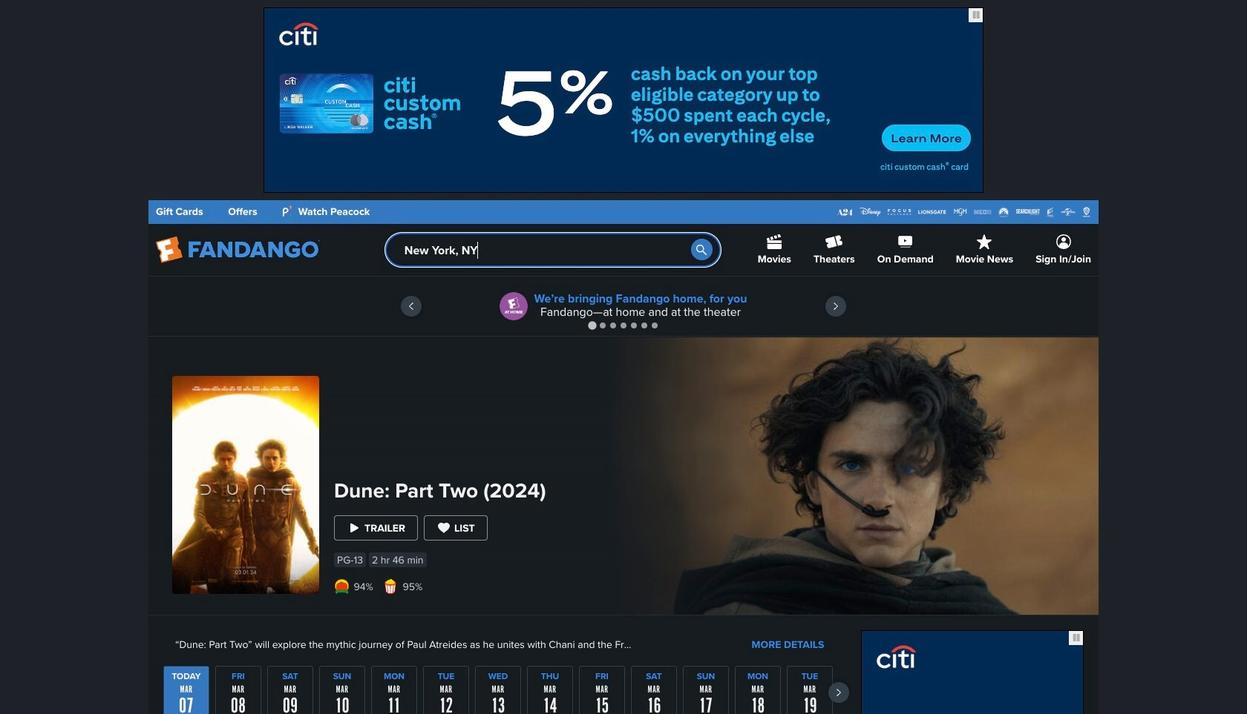 Task type: describe. For each thing, give the bounding box(es) containing it.
Search by city, state, zip or movie text field
[[385, 233, 721, 267]]

offer icon image
[[500, 293, 528, 321]]



Task type: locate. For each thing, give the bounding box(es) containing it.
region
[[148, 277, 1099, 336], [163, 667, 849, 715]]

1 vertical spatial advertisement element
[[861, 631, 1084, 715]]

0 vertical spatial region
[[148, 277, 1099, 336]]

None search field
[[385, 233, 721, 267]]

1 vertical spatial region
[[163, 667, 849, 715]]

flat image
[[334, 580, 349, 595]]

dune: part two (2024) movie poster image
[[172, 376, 319, 595]]

0 vertical spatial advertisement element
[[264, 7, 984, 193]]

flat image
[[383, 580, 398, 595]]

movie summary element
[[148, 338, 1099, 715]]

advertisement element inside movie summary element
[[861, 631, 1084, 715]]

advertisement element
[[264, 7, 984, 193], [861, 631, 1084, 715]]

1 of 15 group
[[163, 667, 209, 715]]

select a slide to show tab list
[[148, 320, 1099, 331]]



